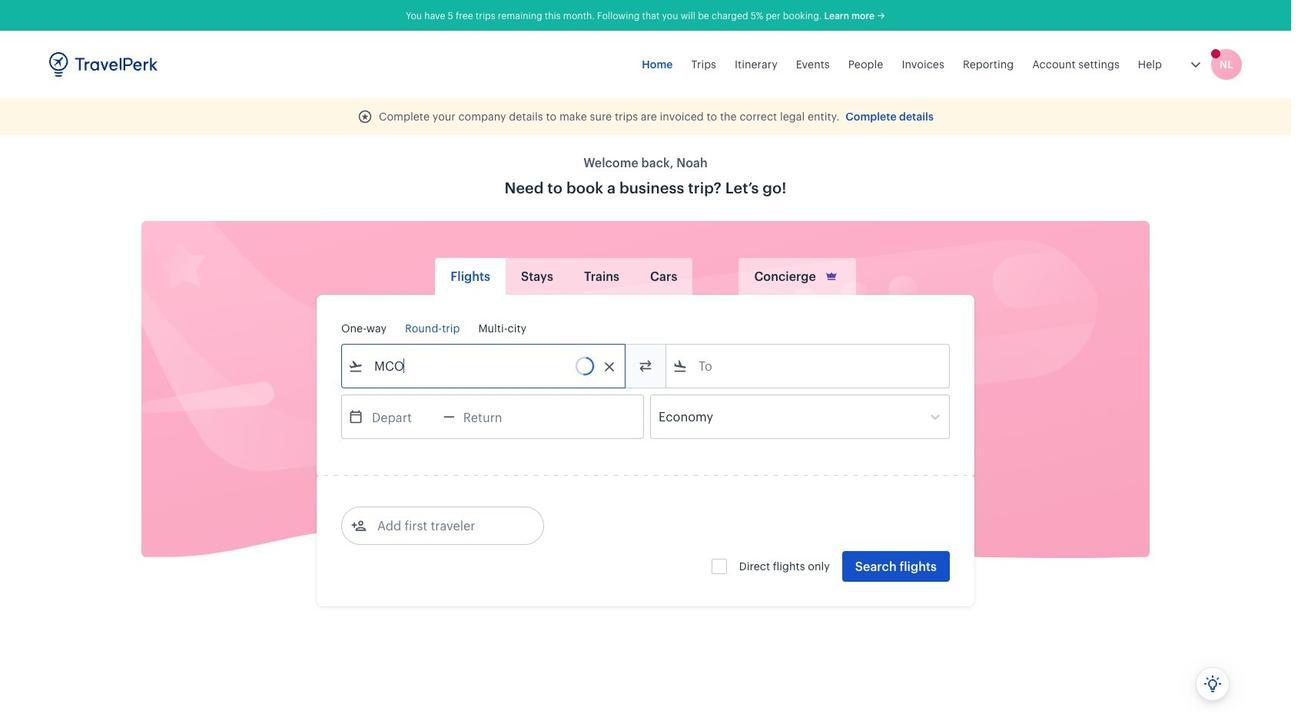 Task type: describe. For each thing, give the bounding box(es) containing it.
Depart text field
[[364, 396, 443, 439]]

From search field
[[364, 354, 605, 379]]

To search field
[[688, 354, 929, 379]]



Task type: locate. For each thing, give the bounding box(es) containing it.
Return text field
[[455, 396, 535, 439]]

Add first traveler search field
[[367, 514, 526, 539]]



